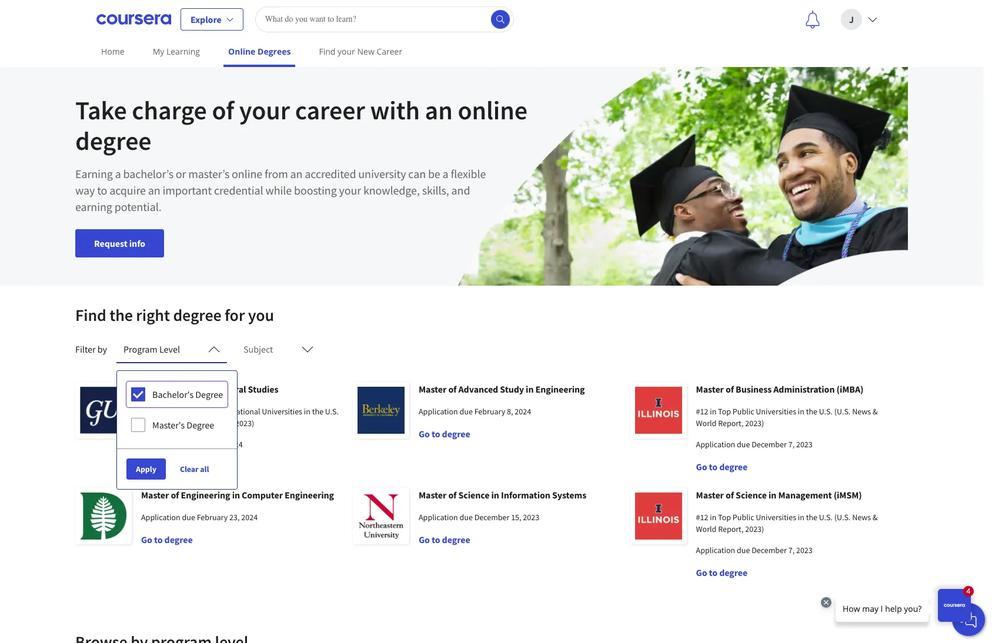 Task type: describe. For each thing, give the bounding box(es) containing it.
career
[[377, 46, 403, 57]]

clear all
[[180, 464, 209, 475]]

0 horizontal spatial an
[[148, 183, 160, 198]]

while
[[266, 183, 292, 198]]

national
[[231, 407, 260, 417]]

master of business administration (imba)
[[696, 384, 864, 395]]

find your new career link
[[314, 38, 407, 65]]

online degrees
[[228, 46, 291, 57]]

for
[[225, 305, 245, 326]]

program
[[124, 344, 158, 355]]

actions toolbar
[[117, 449, 237, 490]]

systems
[[552, 490, 587, 501]]

top inside ranked in the top 25 best national universities in the u.s. (u.s. news & world report, 2023)
[[190, 407, 203, 417]]

u.s. for master of business administration (imba)
[[819, 407, 833, 417]]

universities for master of science in management (imsm)
[[756, 512, 797, 523]]

of for master of business administration (imba)
[[726, 384, 734, 395]]

coursera image
[[96, 10, 171, 29]]

computer
[[242, 490, 283, 501]]

request info
[[94, 238, 145, 249]]

1 vertical spatial 2024
[[226, 440, 243, 450]]

filter by
[[75, 344, 107, 355]]

boosting
[[294, 183, 337, 198]]

2024 for study
[[515, 407, 531, 417]]

engineering for study
[[536, 384, 585, 395]]

online
[[228, 46, 256, 57]]

master for master of business administration (imba)
[[696, 384, 724, 395]]

master's
[[152, 420, 185, 431]]

filter
[[75, 344, 96, 355]]

engineering for in
[[285, 490, 334, 501]]

online inside take charge of your career with an online degree
[[458, 94, 528, 126]]

december for master of science in management (imsm)
[[752, 545, 787, 556]]

application due february 8, 2024
[[419, 407, 531, 417]]

december for master of business administration (imba)
[[752, 440, 787, 450]]

program level
[[124, 344, 180, 355]]

home link
[[96, 38, 129, 65]]

master for master of science in management (imsm)
[[696, 490, 724, 501]]

master of advanced study in engineering
[[419, 384, 585, 395]]

(u.s. for master of science in management (imsm)
[[835, 512, 851, 523]]

right
[[136, 305, 170, 326]]

bachelor's
[[152, 389, 194, 401]]

information
[[501, 490, 551, 501]]

master's
[[188, 167, 230, 181]]

master for master of science in information systems
[[419, 490, 447, 501]]

by
[[98, 344, 107, 355]]

& for master of business administration (imba)
[[873, 407, 878, 417]]

business
[[736, 384, 772, 395]]

world for master of business administration (imba)
[[696, 418, 717, 429]]

report, for master of business administration (imba)
[[718, 418, 744, 429]]

be
[[428, 167, 441, 181]]

flexible
[[451, 167, 486, 181]]

apply button
[[126, 459, 166, 480]]

1 vertical spatial december
[[475, 512, 510, 523]]

application due december 15, 2023
[[419, 512, 540, 523]]

advanced
[[459, 384, 498, 395]]

2023) for master of science in management (imsm)
[[746, 524, 764, 535]]

25
[[204, 407, 213, 417]]

online inside earning a bachelor's or master's online from an accredited university can be a flexible way to acquire an important credential while boosting your knowledge, skills, and earning potential.
[[232, 167, 263, 181]]

administration
[[774, 384, 835, 395]]

can
[[409, 167, 426, 181]]

1 vertical spatial an
[[290, 167, 303, 181]]

world for master of science in management (imsm)
[[696, 524, 717, 535]]

earning
[[75, 199, 112, 214]]

top for master of business administration (imba)
[[718, 407, 731, 417]]

request
[[94, 238, 127, 249]]

degrees
[[258, 46, 291, 57]]

#12 in top public universities in the u.s. (u.s. news & world report, 2023) for in
[[696, 512, 878, 535]]

u.s. for master of science in management (imsm)
[[819, 512, 833, 523]]

public for business
[[733, 407, 755, 417]]

february for advanced
[[475, 407, 506, 417]]

master's degree
[[152, 420, 214, 431]]

options list list box
[[117, 371, 237, 449]]

bachelor's
[[123, 167, 174, 181]]

universities for master of business administration (imba)
[[756, 407, 797, 417]]

acquire
[[110, 183, 146, 198]]

application due april 15, 2024
[[141, 440, 243, 450]]

credential
[[214, 183, 263, 198]]

my learning link
[[148, 38, 205, 65]]

of for master of engineering in computer engineering
[[171, 490, 179, 501]]

(u.s. for master of business administration (imba)
[[835, 407, 851, 417]]

(u.s. inside ranked in the top 25 best national universities in the u.s. (u.s. news & world report, 2023)
[[141, 418, 157, 429]]

find your new career
[[319, 46, 403, 57]]

0 horizontal spatial engineering
[[181, 490, 230, 501]]

world inside ranked in the top 25 best national universities in the u.s. (u.s. news & world report, 2023)
[[186, 418, 207, 429]]

take charge of your career with an online degree
[[75, 94, 528, 157]]

15, for april
[[215, 440, 225, 450]]

request info button
[[75, 229, 164, 258]]

degree for master's degree
[[187, 420, 214, 431]]

skills,
[[422, 183, 449, 198]]

way
[[75, 183, 95, 198]]

public for science
[[733, 512, 755, 523]]

find the right degree for you
[[75, 305, 274, 326]]

1 a from the left
[[115, 167, 121, 181]]

of inside take charge of your career with an online degree
[[212, 94, 234, 126]]

ranked
[[141, 407, 167, 417]]

online degrees link
[[224, 38, 296, 67]]

april
[[197, 440, 213, 450]]

and
[[452, 183, 470, 198]]

science for management
[[736, 490, 767, 501]]

8,
[[507, 407, 513, 417]]

application due december 7, 2023 for business
[[696, 440, 813, 450]]

(imba)
[[837, 384, 864, 395]]



Task type: vqa. For each thing, say whether or not it's contained in the screenshot.
Master corresponding to Master of Business Administration (iMBA)
yes



Task type: locate. For each thing, give the bounding box(es) containing it.
ranked in the top 25 best national universities in the u.s. (u.s. news & world report, 2023)
[[141, 407, 339, 429]]

master of science in management (imsm)
[[696, 490, 862, 501]]

2 horizontal spatial engineering
[[536, 384, 585, 395]]

1 vertical spatial public
[[733, 512, 755, 523]]

studies
[[248, 384, 279, 395]]

2 #12 in top public universities in the u.s. (u.s. news & world report, 2023) from the top
[[696, 512, 878, 535]]

bachelor
[[141, 384, 178, 395]]

new
[[357, 46, 375, 57]]

2023
[[797, 440, 813, 450], [523, 512, 540, 523], [797, 545, 813, 556]]

1 application due december 7, 2023 from the top
[[696, 440, 813, 450]]

december down master of science in information systems
[[475, 512, 510, 523]]

february for engineering
[[197, 512, 228, 523]]

None search field
[[255, 6, 514, 32]]

1 vertical spatial degree
[[187, 420, 214, 431]]

program level button
[[117, 335, 227, 364]]

1 vertical spatial #12 in top public universities in the u.s. (u.s. news & world report, 2023)
[[696, 512, 878, 535]]

of for master of science in information systems
[[449, 490, 457, 501]]

2023) down national at bottom left
[[235, 418, 254, 429]]

of for bachelor of arts in liberal studies
[[180, 384, 188, 395]]

2 #12 from the top
[[696, 512, 709, 523]]

science
[[459, 490, 490, 501], [736, 490, 767, 501]]

(u.s. down (imba)
[[835, 407, 851, 417]]

dartmouth college image
[[75, 488, 132, 545]]

0 horizontal spatial a
[[115, 167, 121, 181]]

find for find the right degree for you
[[75, 305, 106, 326]]

1 7, from the top
[[789, 440, 795, 450]]

2023) down master of science in management (imsm)
[[746, 524, 764, 535]]

0 horizontal spatial science
[[459, 490, 490, 501]]

public down business
[[733, 407, 755, 417]]

7, for administration
[[789, 440, 795, 450]]

15, down information
[[511, 512, 522, 523]]

1 vertical spatial #12
[[696, 512, 709, 523]]

important
[[163, 183, 212, 198]]

#12 for master of science in management (imsm)
[[696, 512, 709, 523]]

the
[[110, 305, 133, 326], [177, 407, 188, 417], [312, 407, 324, 417], [806, 407, 818, 417], [806, 512, 818, 523]]

(u.s. down "(imsm)"
[[835, 512, 851, 523]]

clear
[[180, 464, 199, 475]]

1 vertical spatial news
[[159, 418, 178, 429]]

master for master of engineering in computer engineering
[[141, 490, 169, 501]]

degree for bachelor's degree
[[195, 389, 223, 401]]

#12 in top public universities in the u.s. (u.s. news & world report, 2023) for administration
[[696, 407, 878, 429]]

2024 right 23,
[[241, 512, 258, 523]]

1 #12 from the top
[[696, 407, 709, 417]]

0 vertical spatial (u.s.
[[835, 407, 851, 417]]

0 vertical spatial 7,
[[789, 440, 795, 450]]

an inside take charge of your career with an online degree
[[425, 94, 453, 126]]

2023) down business
[[746, 418, 764, 429]]

2024 down ranked in the top 25 best national universities in the u.s. (u.s. news & world report, 2023)
[[226, 440, 243, 450]]

& inside ranked in the top 25 best national universities in the u.s. (u.s. news & world report, 2023)
[[179, 418, 185, 429]]

february left 23,
[[197, 512, 228, 523]]

0 vertical spatial degree
[[195, 389, 223, 401]]

university of california, berkeley image
[[353, 382, 410, 439]]

(u.s. down ranked
[[141, 418, 157, 429]]

23,
[[230, 512, 240, 523]]

1 vertical spatial (u.s.
[[141, 418, 157, 429]]

1 vertical spatial application due december 7, 2023
[[696, 545, 813, 556]]

7, for in
[[789, 545, 795, 556]]

degree up "25"
[[195, 389, 223, 401]]

university
[[358, 167, 406, 181]]

of for master of science in management (imsm)
[[726, 490, 734, 501]]

1 horizontal spatial february
[[475, 407, 506, 417]]

u.s. down management
[[819, 512, 833, 523]]

universities down master of science in management (imsm)
[[756, 512, 797, 523]]

report, inside ranked in the top 25 best national universities in the u.s. (u.s. news & world report, 2023)
[[208, 418, 234, 429]]

1 horizontal spatial 15,
[[511, 512, 522, 523]]

your down accredited
[[339, 183, 361, 198]]

2024 for in
[[241, 512, 258, 523]]

2023)
[[235, 418, 254, 429], [746, 418, 764, 429], [746, 524, 764, 535]]

0 vertical spatial news
[[853, 407, 871, 417]]

master of engineering in computer engineering
[[141, 490, 334, 501]]

2 university of illinois at urbana-champaign image from the top
[[631, 488, 687, 545]]

2 vertical spatial december
[[752, 545, 787, 556]]

1 vertical spatial online
[[232, 167, 263, 181]]

1 #12 in top public universities in the u.s. (u.s. news & world report, 2023) from the top
[[696, 407, 878, 429]]

a up acquire
[[115, 167, 121, 181]]

universities down the master of business administration (imba)
[[756, 407, 797, 417]]

application
[[419, 407, 458, 417], [141, 440, 180, 450], [696, 440, 736, 450], [141, 512, 180, 523], [419, 512, 458, 523], [696, 545, 736, 556]]

2024 right "8,"
[[515, 407, 531, 417]]

bachelor's degree
[[152, 389, 223, 401]]

university of illinois at urbana-champaign image for master of science in management (imsm)
[[631, 488, 687, 545]]

potential.
[[115, 199, 162, 214]]

#12 for master of business administration (imba)
[[696, 407, 709, 417]]

degree
[[195, 389, 223, 401], [187, 420, 214, 431]]

bachelor of arts in liberal studies
[[141, 384, 279, 395]]

clear all button
[[175, 459, 214, 480]]

university of illinois at urbana-champaign image for master of business administration (imba)
[[631, 382, 687, 439]]

1 horizontal spatial science
[[736, 490, 767, 501]]

level
[[159, 344, 180, 355]]

1 vertical spatial &
[[179, 418, 185, 429]]

earning
[[75, 167, 113, 181]]

news down ranked
[[159, 418, 178, 429]]

an right from
[[290, 167, 303, 181]]

0 horizontal spatial find
[[75, 305, 106, 326]]

to
[[97, 183, 107, 198], [432, 428, 440, 440], [154, 461, 163, 473], [709, 461, 718, 473], [154, 534, 163, 546], [432, 534, 440, 546], [709, 567, 718, 579]]

online
[[458, 94, 528, 126], [232, 167, 263, 181]]

earning a bachelor's or master's online from an accredited university can be a flexible way to acquire an important credential while boosting your knowledge, skills, and earning potential.
[[75, 167, 486, 214]]

news for master of business administration (imba)
[[853, 407, 871, 417]]

0 vertical spatial 2024
[[515, 407, 531, 417]]

0 vertical spatial #12 in top public universities in the u.s. (u.s. news & world report, 2023)
[[696, 407, 878, 429]]

science up application due december 15, 2023
[[459, 490, 490, 501]]

universities inside ranked in the top 25 best national universities in the u.s. (u.s. news & world report, 2023)
[[262, 407, 302, 417]]

info
[[129, 238, 145, 249]]

1 horizontal spatial find
[[319, 46, 336, 57]]

(imsm)
[[834, 490, 862, 501]]

2023 for master of science in management (imsm)
[[797, 545, 813, 556]]

15, for december
[[511, 512, 522, 523]]

0 vertical spatial 2023
[[797, 440, 813, 450]]

degree inside take charge of your career with an online degree
[[75, 125, 152, 157]]

2 public from the top
[[733, 512, 755, 523]]

apply
[[136, 464, 156, 475]]

2 horizontal spatial an
[[425, 94, 453, 126]]

learning
[[167, 46, 200, 57]]

1 vertical spatial 7,
[[789, 545, 795, 556]]

0 vertical spatial public
[[733, 407, 755, 417]]

chat with us image
[[960, 611, 978, 630]]

#12 in top public universities in the u.s. (u.s. news & world report, 2023) down master of science in management (imsm)
[[696, 512, 878, 535]]

georgetown university image
[[75, 382, 132, 439]]

news inside ranked in the top 25 best national universities in the u.s. (u.s. news & world report, 2023)
[[159, 418, 178, 429]]

application due february 23, 2024
[[141, 512, 258, 523]]

science for information
[[459, 490, 490, 501]]

0 vertical spatial an
[[425, 94, 453, 126]]

career
[[295, 94, 365, 126]]

2 vertical spatial &
[[873, 512, 878, 523]]

an right with
[[425, 94, 453, 126]]

master for master of advanced study in engineering
[[419, 384, 447, 395]]

december
[[752, 440, 787, 450], [475, 512, 510, 523], [752, 545, 787, 556]]

0 vertical spatial 15,
[[215, 440, 225, 450]]

degree down "25"
[[187, 420, 214, 431]]

2023 down management
[[797, 545, 813, 556]]

arts
[[190, 384, 206, 395]]

a right be
[[443, 167, 449, 181]]

degree
[[75, 125, 152, 157], [173, 305, 222, 326], [442, 428, 470, 440], [165, 461, 193, 473], [720, 461, 748, 473], [165, 534, 193, 546], [442, 534, 470, 546], [720, 567, 748, 579]]

2 vertical spatial 2024
[[241, 512, 258, 523]]

2023 up management
[[797, 440, 813, 450]]

u.s. inside ranked in the top 25 best national universities in the u.s. (u.s. news & world report, 2023)
[[325, 407, 339, 417]]

due
[[460, 407, 473, 417], [182, 440, 195, 450], [737, 440, 750, 450], [182, 512, 195, 523], [460, 512, 473, 523], [737, 545, 750, 556]]

find
[[319, 46, 336, 57], [75, 305, 106, 326]]

of for master of advanced study in engineering
[[449, 384, 457, 395]]

2 science from the left
[[736, 490, 767, 501]]

2023) for master of business administration (imba)
[[746, 418, 764, 429]]

management
[[779, 490, 832, 501]]

2 vertical spatial your
[[339, 183, 361, 198]]

top for master of science in management (imsm)
[[718, 512, 731, 523]]

7, up master of science in management (imsm)
[[789, 440, 795, 450]]

1 vertical spatial your
[[239, 94, 290, 126]]

to inside earning a bachelor's or master's online from an accredited university can be a flexible way to acquire an important credential while boosting your knowledge, skills, and earning potential.
[[97, 183, 107, 198]]

1 vertical spatial 15,
[[511, 512, 522, 523]]

knowledge,
[[364, 183, 420, 198]]

university of illinois at urbana-champaign image
[[631, 382, 687, 439], [631, 488, 687, 545]]

news for master of science in management (imsm)
[[853, 512, 871, 523]]

1 university of illinois at urbana-champaign image from the top
[[631, 382, 687, 439]]

0 vertical spatial december
[[752, 440, 787, 450]]

0 vertical spatial online
[[458, 94, 528, 126]]

find up filter by
[[75, 305, 106, 326]]

1 horizontal spatial online
[[458, 94, 528, 126]]

december up master of science in management (imsm)
[[752, 440, 787, 450]]

1 vertical spatial february
[[197, 512, 228, 523]]

charge
[[132, 94, 207, 126]]

0 vertical spatial #12
[[696, 407, 709, 417]]

engineering right computer
[[285, 490, 334, 501]]

u.s. down administration
[[819, 407, 833, 417]]

0 vertical spatial university of illinois at urbana-champaign image
[[631, 382, 687, 439]]

1 horizontal spatial engineering
[[285, 490, 334, 501]]

or
[[176, 167, 186, 181]]

find for find your new career
[[319, 46, 336, 57]]

home
[[101, 46, 125, 57]]

your inside take charge of your career with an online degree
[[239, 94, 290, 126]]

take
[[75, 94, 127, 126]]

northeastern university image
[[353, 488, 410, 545]]

accredited
[[305, 167, 356, 181]]

1 vertical spatial 2023
[[523, 512, 540, 523]]

find left "new"
[[319, 46, 336, 57]]

news
[[853, 407, 871, 417], [159, 418, 178, 429], [853, 512, 871, 523]]

2 7, from the top
[[789, 545, 795, 556]]

2 vertical spatial news
[[853, 512, 871, 523]]

my
[[153, 46, 164, 57]]

1 public from the top
[[733, 407, 755, 417]]

2024
[[515, 407, 531, 417], [226, 440, 243, 450], [241, 512, 258, 523]]

& for master of science in management (imsm)
[[873, 512, 878, 523]]

with
[[370, 94, 420, 126]]

engineering
[[536, 384, 585, 395], [181, 490, 230, 501], [285, 490, 334, 501]]

master of science in information systems
[[419, 490, 587, 501]]

2 a from the left
[[443, 167, 449, 181]]

news down "(imsm)"
[[853, 512, 871, 523]]

your down the "online degrees" link
[[239, 94, 290, 126]]

15, right april
[[215, 440, 225, 450]]

2 vertical spatial an
[[148, 183, 160, 198]]

february
[[475, 407, 506, 417], [197, 512, 228, 523]]

u.s. left university of california, berkeley image
[[325, 407, 339, 417]]

you
[[248, 305, 274, 326]]

your
[[338, 46, 355, 57], [239, 94, 290, 126], [339, 183, 361, 198]]

public down master of science in management (imsm)
[[733, 512, 755, 523]]

engineering right study
[[536, 384, 585, 395]]

1 science from the left
[[459, 490, 490, 501]]

liberal
[[218, 384, 246, 395]]

february left "8,"
[[475, 407, 506, 417]]

0 vertical spatial february
[[475, 407, 506, 417]]

#12 in top public universities in the u.s. (u.s. news & world report, 2023) down the master of business administration (imba)
[[696, 407, 878, 429]]

of
[[212, 94, 234, 126], [180, 384, 188, 395], [449, 384, 457, 395], [726, 384, 734, 395], [171, 490, 179, 501], [449, 490, 457, 501], [726, 490, 734, 501]]

7, down master of science in management (imsm)
[[789, 545, 795, 556]]

1 horizontal spatial an
[[290, 167, 303, 181]]

application due december 7, 2023 for science
[[696, 545, 813, 556]]

your inside earning a bachelor's or master's online from an accredited university can be a flexible way to acquire an important credential while boosting your knowledge, skills, and earning potential.
[[339, 183, 361, 198]]

1 vertical spatial find
[[75, 305, 106, 326]]

my learning
[[153, 46, 200, 57]]

2023) inside ranked in the top 25 best national universities in the u.s. (u.s. news & world report, 2023)
[[235, 418, 254, 429]]

0 horizontal spatial february
[[197, 512, 228, 523]]

study
[[500, 384, 524, 395]]

2 vertical spatial (u.s.
[[835, 512, 851, 523]]

universities
[[262, 407, 302, 417], [756, 407, 797, 417], [756, 512, 797, 523]]

2023 down information
[[523, 512, 540, 523]]

0 horizontal spatial online
[[232, 167, 263, 181]]

0 vertical spatial find
[[319, 46, 336, 57]]

2 application due december 7, 2023 from the top
[[696, 545, 813, 556]]

0 vertical spatial application due december 7, 2023
[[696, 440, 813, 450]]

0 horizontal spatial 15,
[[215, 440, 225, 450]]

2023 for master of business administration (imba)
[[797, 440, 813, 450]]

0 vertical spatial your
[[338, 46, 355, 57]]

0 vertical spatial &
[[873, 407, 878, 417]]

from
[[265, 167, 288, 181]]

&
[[873, 407, 878, 417], [179, 418, 185, 429], [873, 512, 878, 523]]

#12 in top public universities in the u.s. (u.s. news & world report, 2023)
[[696, 407, 878, 429], [696, 512, 878, 535]]

all
[[200, 464, 209, 475]]

2 vertical spatial 2023
[[797, 545, 813, 556]]

science left management
[[736, 490, 767, 501]]

best
[[214, 407, 229, 417]]

engineering up application due february 23, 2024
[[181, 490, 230, 501]]

1 horizontal spatial a
[[443, 167, 449, 181]]

report, for master of science in management (imsm)
[[718, 524, 744, 535]]

december down master of science in management (imsm)
[[752, 545, 787, 556]]

news down (imba)
[[853, 407, 871, 417]]

an
[[425, 94, 453, 126], [290, 167, 303, 181], [148, 183, 160, 198]]

your left "new"
[[338, 46, 355, 57]]

master
[[419, 384, 447, 395], [696, 384, 724, 395], [141, 490, 169, 501], [419, 490, 447, 501], [696, 490, 724, 501]]

#12
[[696, 407, 709, 417], [696, 512, 709, 523]]

1 vertical spatial university of illinois at urbana-champaign image
[[631, 488, 687, 545]]

universities down the studies
[[262, 407, 302, 417]]

an down 'bachelor's'
[[148, 183, 160, 198]]



